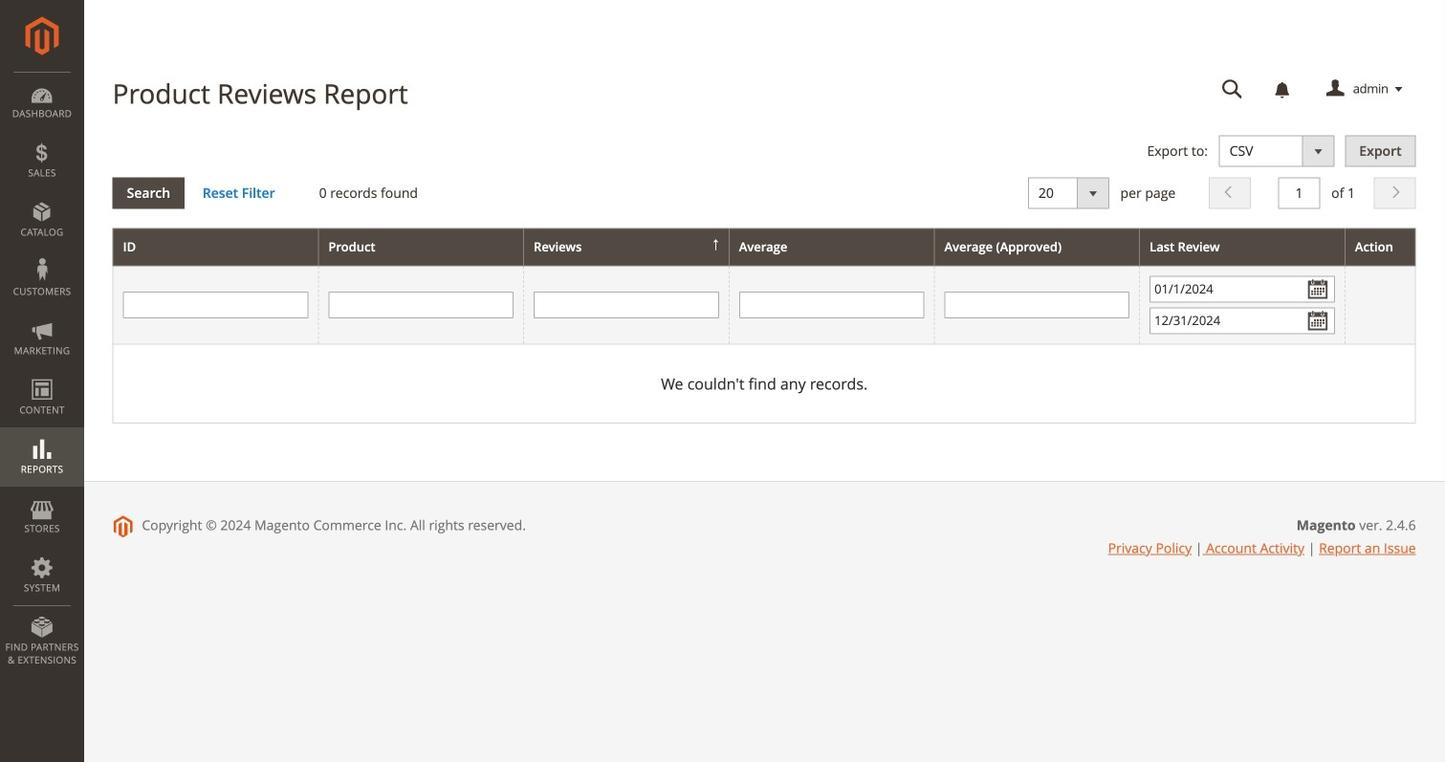 Task type: describe. For each thing, give the bounding box(es) containing it.
To text field
[[1150, 308, 1336, 334]]



Task type: locate. For each thing, give the bounding box(es) containing it.
From text field
[[1150, 276, 1336, 303]]

None text field
[[1209, 73, 1257, 106], [1279, 178, 1321, 209], [123, 292, 308, 319], [329, 292, 514, 319], [534, 292, 719, 319], [739, 292, 925, 319], [1209, 73, 1257, 106], [1279, 178, 1321, 209], [123, 292, 308, 319], [329, 292, 514, 319], [534, 292, 719, 319], [739, 292, 925, 319]]

magento admin panel image
[[25, 16, 59, 56]]

None text field
[[945, 292, 1130, 319]]

menu bar
[[0, 72, 84, 677]]



